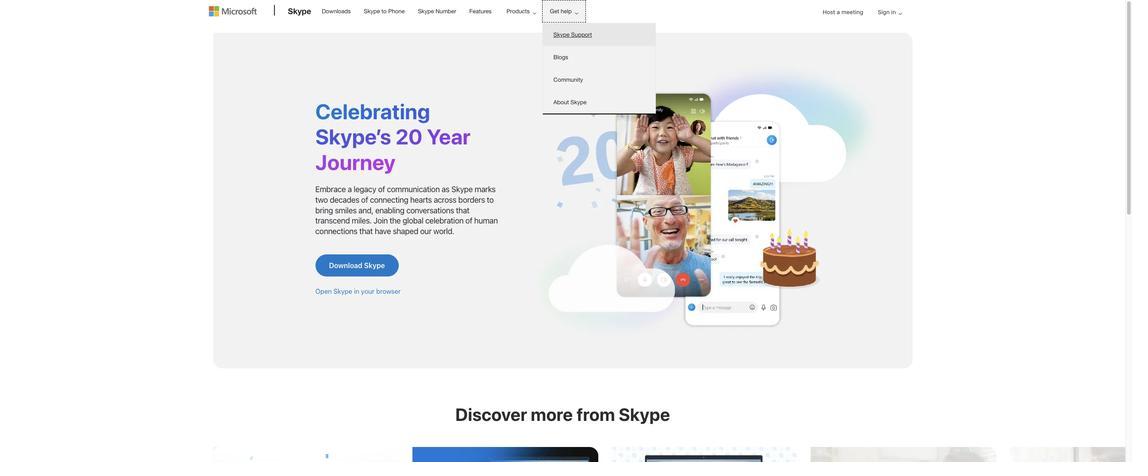 Task type: locate. For each thing, give the bounding box(es) containing it.
skype link
[[283, 0, 316, 24]]

download
[[329, 262, 362, 270]]

celebrating
[[315, 99, 430, 124]]

about skype
[[553, 99, 587, 106]]

of
[[378, 185, 385, 194], [361, 195, 368, 205], [465, 217, 472, 226]]

a
[[837, 8, 840, 15], [348, 185, 352, 194]]

a for host
[[837, 8, 840, 15]]

to down marks
[[487, 195, 494, 205]]

in
[[891, 8, 896, 15], [354, 288, 359, 296]]

browser
[[376, 288, 401, 296]]

a up the decades at left top
[[348, 185, 352, 194]]

0 horizontal spatial that
[[359, 227, 373, 237]]

0 horizontal spatial in
[[354, 288, 359, 296]]

1 horizontal spatial to
[[487, 195, 494, 205]]

0 vertical spatial of
[[378, 185, 385, 194]]

features
[[469, 8, 492, 15]]

a right the host
[[837, 8, 840, 15]]

1 vertical spatial in
[[354, 288, 359, 296]]

to inside embrace a legacy of communication as skype marks two decades of connecting hearts across borders to bring smiles and, enabling conversations that transcend miles. join the global celebration of human connections that have shaped our world.
[[487, 195, 494, 205]]

get
[[550, 8, 559, 15]]

legacy
[[354, 185, 376, 194]]

communication
[[387, 185, 440, 194]]

of down the legacy
[[361, 195, 368, 205]]

a inside embrace a legacy of communication as skype marks two decades of connecting hearts across borders to bring smiles and, enabling conversations that transcend miles. join the global celebration of human connections that have shaped our world.
[[348, 185, 352, 194]]

have
[[375, 227, 391, 237]]

help
[[561, 8, 572, 15]]

that
[[456, 206, 469, 215], [359, 227, 373, 237]]

that down the miles.
[[359, 227, 373, 237]]

microsoft image
[[209, 6, 256, 16]]

number
[[436, 8, 456, 15]]

a inside menu bar
[[837, 8, 840, 15]]

2 horizontal spatial of
[[465, 217, 472, 226]]

1 vertical spatial to
[[487, 195, 494, 205]]

hearts
[[410, 195, 432, 205]]

0 vertical spatial to
[[381, 8, 387, 15]]

features link
[[465, 0, 496, 22]]

open skype in your browser link
[[315, 288, 401, 296]]

of left human
[[465, 217, 472, 226]]

two
[[315, 195, 328, 205]]

skype
[[288, 6, 311, 16], [364, 8, 380, 15], [418, 8, 434, 15], [553, 31, 570, 38], [570, 99, 587, 106], [451, 185, 473, 194], [364, 262, 385, 270], [334, 288, 352, 296], [619, 405, 670, 425]]

picture of skype light stage call in progress with bing backgrounds and text bing backgrounds in skype. image
[[412, 448, 598, 463]]

1 horizontal spatial in
[[891, 8, 896, 15]]

0 horizontal spatial of
[[361, 195, 368, 205]]

0 vertical spatial a
[[837, 8, 840, 15]]

1 horizontal spatial a
[[837, 8, 840, 15]]

embrace a legacy of communication as skype marks two decades of connecting hearts across borders to bring smiles and, enabling conversations that transcend miles. join the global celebration of human connections that have shaped our world.
[[315, 185, 498, 237]]

discover more from skype
[[455, 405, 670, 425]]

to
[[381, 8, 387, 15], [487, 195, 494, 205]]

0 vertical spatial in
[[891, 8, 896, 15]]

across
[[434, 195, 456, 205]]

marks
[[475, 185, 496, 194]]

0 horizontal spatial to
[[381, 8, 387, 15]]

meeting
[[841, 8, 863, 15]]

discover
[[455, 405, 527, 425]]

download skype
[[329, 262, 385, 270]]

transcend
[[315, 217, 350, 226]]

in right 'sign' on the right of the page
[[891, 8, 896, 15]]

1 horizontal spatial of
[[378, 185, 385, 194]]

and,
[[358, 206, 373, 215]]

celebrating skype's 20 year journey main content
[[0, 28, 1132, 463]]

to left the phone on the top of page
[[381, 8, 387, 15]]

community
[[553, 77, 583, 83]]

of up connecting
[[378, 185, 385, 194]]

0 vertical spatial that
[[456, 206, 469, 215]]

menu bar
[[209, 1, 917, 47]]

decades
[[330, 195, 359, 205]]

join
[[374, 217, 388, 226]]

2 vertical spatial of
[[465, 217, 472, 226]]

bring
[[315, 206, 333, 215]]

that down borders
[[456, 206, 469, 215]]

picture of skype logo and cake celebrating 20 years of skype image
[[213, 448, 399, 463]]

downloads
[[322, 8, 351, 15]]

about skype link
[[543, 91, 655, 114]]

picture of skype modern message chat with side bar. image
[[611, 448, 797, 463]]

0 horizontal spatial a
[[348, 185, 352, 194]]

open skype in your browser
[[315, 288, 401, 296]]

connections
[[315, 227, 357, 237]]

in left your
[[354, 288, 359, 296]]

1 vertical spatial a
[[348, 185, 352, 194]]

miles.
[[352, 217, 372, 226]]

more
[[531, 405, 573, 425]]



Task type: describe. For each thing, give the bounding box(es) containing it.
blogs
[[553, 54, 568, 61]]

your
[[361, 288, 374, 296]]

a for embrace
[[348, 185, 352, 194]]

journey
[[315, 150, 395, 175]]

1 horizontal spatial that
[[456, 206, 469, 215]]

1 vertical spatial that
[[359, 227, 373, 237]]

host a meeting link
[[815, 1, 870, 24]]

phone
[[388, 8, 405, 15]]

support
[[571, 31, 592, 38]]

sign in
[[878, 8, 896, 15]]

sign in link
[[871, 1, 906, 24]]

get help
[[550, 8, 572, 15]]

smiles
[[335, 206, 357, 215]]

world.
[[433, 227, 454, 237]]

great video calling with skype image
[[528, 59, 886, 342]]

skype to phone link
[[360, 0, 409, 22]]

shaped
[[393, 227, 418, 237]]

arrow down image
[[895, 8, 906, 19]]

as
[[442, 185, 449, 194]]

skype number
[[418, 8, 456, 15]]

skype's
[[315, 125, 391, 149]]

host a meeting
[[823, 8, 863, 15]]

skype inside embrace a legacy of communication as skype marks two decades of connecting hearts across borders to bring smiles and, enabling conversations that transcend miles. join the global celebration of human connections that have shaped our world.
[[451, 185, 473, 194]]

enabling
[[375, 206, 404, 215]]

downloads link
[[318, 0, 355, 22]]

embrace
[[315, 185, 346, 194]]

celebration
[[425, 217, 464, 226]]

from
[[577, 405, 615, 425]]

year
[[427, 125, 470, 149]]

in inside main content
[[354, 288, 359, 296]]

open
[[315, 288, 332, 296]]

conversations
[[406, 206, 454, 215]]

products
[[506, 8, 530, 15]]

skype number link
[[414, 0, 460, 22]]

products button
[[499, 0, 543, 22]]

the
[[390, 217, 401, 226]]

global
[[403, 217, 423, 226]]

human
[[474, 217, 498, 226]]

skype support link
[[543, 23, 655, 46]]

community link
[[543, 69, 655, 91]]

our
[[420, 227, 432, 237]]

skype support
[[553, 31, 592, 38]]

about
[[553, 99, 569, 106]]

menu bar containing host a meeting
[[209, 1, 917, 47]]

in inside menu bar
[[891, 8, 896, 15]]

blogs link
[[543, 46, 655, 69]]

get help button
[[542, 0, 585, 22]]

host
[[823, 8, 835, 15]]

20
[[396, 125, 423, 149]]

connecting
[[370, 195, 408, 205]]

celebrating skype's 20 year journey
[[315, 99, 470, 175]]

skype to phone
[[364, 8, 405, 15]]

sign
[[878, 8, 890, 15]]

1 vertical spatial of
[[361, 195, 368, 205]]

download skype link
[[315, 255, 399, 277]]

borders
[[458, 195, 485, 205]]



Task type: vqa. For each thing, say whether or not it's contained in the screenshot.
the And thanks to Skype, it's also never been easier. Here's how people across the globe used technology to stay connected through it all.
no



